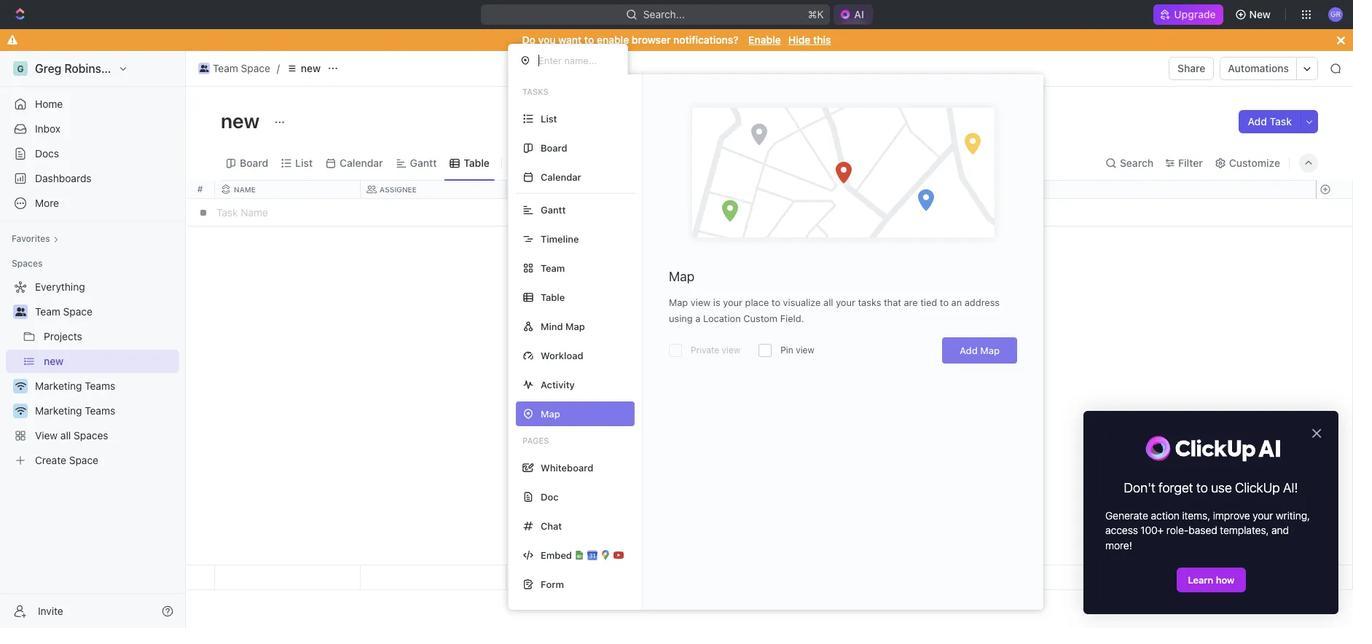 Task type: describe. For each thing, give the bounding box(es) containing it.
tied
[[921, 297, 938, 308]]

learn
[[1189, 574, 1214, 586]]

row group inside # grid
[[1317, 566, 1353, 590]]

action
[[1151, 510, 1180, 522]]

0 horizontal spatial calendar
[[340, 156, 383, 169]]

to inside × dialog
[[1197, 480, 1209, 496]]

forget
[[1159, 480, 1194, 496]]

notifications?
[[674, 34, 739, 46]]

1 cell from the left
[[652, 566, 798, 590]]

are
[[904, 297, 918, 308]]

press space to select this row. row
[[215, 566, 944, 590]]

gantt inside 'link'
[[410, 156, 437, 169]]

add map
[[960, 345, 1000, 356]]

new button
[[1230, 3, 1280, 26]]

× button
[[1312, 422, 1323, 443]]

× dialog
[[1084, 411, 1339, 615]]

gantt link
[[407, 153, 437, 173]]

don't forget to use clickup ai!
[[1125, 480, 1299, 496]]

add task button
[[1240, 110, 1301, 133]]

search
[[1120, 156, 1154, 169]]

dashboards
[[35, 172, 92, 184]]

custom
[[744, 313, 778, 324]]

view button
[[508, 146, 556, 180]]

access
[[1106, 524, 1139, 537]]

view
[[527, 156, 550, 169]]

location
[[703, 313, 741, 324]]

using
[[669, 313, 693, 324]]

templates,
[[1221, 524, 1270, 537]]

ai!
[[1284, 480, 1299, 496]]

home link
[[6, 93, 179, 116]]

×
[[1312, 422, 1323, 443]]

0 vertical spatial new
[[301, 62, 321, 74]]

automations button
[[1221, 58, 1297, 79]]

your inside generate action items, improve your writing, access 100+ role-based templates, and more!
[[1253, 510, 1274, 522]]

browser
[[632, 34, 671, 46]]

space inside sidebar navigation
[[63, 305, 92, 318]]

map inside map view is your place to visualize all your tasks that are tied to an address using a location custom field.
[[669, 297, 688, 308]]

customize
[[1230, 156, 1281, 169]]

task
[[1270, 115, 1293, 128]]

private
[[691, 345, 720, 356]]

table link
[[461, 153, 490, 173]]

new link
[[283, 60, 325, 77]]

you
[[538, 34, 556, 46]]

to right place on the right top of page
[[772, 297, 781, 308]]

writing,
[[1277, 510, 1311, 522]]

based
[[1189, 524, 1218, 537]]

private view
[[691, 345, 741, 356]]

use
[[1212, 480, 1233, 496]]

1 horizontal spatial team space
[[213, 62, 270, 74]]

spaces
[[12, 258, 43, 269]]

search...
[[644, 8, 685, 20]]

docs link
[[6, 142, 179, 165]]

100+
[[1141, 524, 1164, 537]]

role-
[[1167, 524, 1189, 537]]

how
[[1217, 574, 1235, 586]]

1 vertical spatial new
[[221, 109, 264, 133]]

generate action items, improve your writing, access 100+ role-based templates, and more!
[[1106, 510, 1313, 552]]

automations
[[1229, 62, 1290, 74]]

embed
[[541, 549, 572, 561]]

#
[[197, 184, 203, 195]]

0 vertical spatial space
[[241, 62, 270, 74]]

enable
[[597, 34, 629, 46]]

and
[[1272, 524, 1290, 537]]

0 vertical spatial list
[[541, 113, 557, 124]]

inbox link
[[6, 117, 179, 141]]

learn how button
[[1177, 568, 1247, 593]]

tasks
[[523, 87, 549, 96]]

Task Name text field
[[217, 200, 1352, 226]]

that
[[884, 297, 902, 308]]

search button
[[1102, 153, 1158, 173]]

an
[[952, 297, 962, 308]]

add task
[[1248, 115, 1293, 128]]

pin
[[781, 345, 794, 356]]

timeline
[[541, 233, 579, 245]]

whiteboard
[[541, 462, 594, 473]]

want
[[559, 34, 582, 46]]

docs
[[35, 147, 59, 160]]



Task type: vqa. For each thing, say whether or not it's contained in the screenshot.
the bottommost Table
yes



Task type: locate. For each thing, give the bounding box(es) containing it.
invite
[[38, 605, 63, 617]]

don't
[[1125, 480, 1156, 496]]

view for map
[[691, 297, 711, 308]]

0 horizontal spatial team
[[35, 305, 60, 318]]

0 vertical spatial team
[[213, 62, 238, 74]]

do you want to enable browser notifications? enable hide this
[[522, 34, 831, 46]]

row
[[215, 181, 944, 199]]

0 horizontal spatial your
[[723, 297, 743, 308]]

space right user group icon
[[63, 305, 92, 318]]

table up mind
[[541, 291, 565, 303]]

workload
[[541, 350, 584, 361]]

1 horizontal spatial your
[[836, 297, 856, 308]]

space left /
[[241, 62, 270, 74]]

0 horizontal spatial board
[[240, 156, 268, 169]]

0 vertical spatial board
[[541, 142, 568, 153]]

1 vertical spatial gantt
[[541, 204, 566, 215]]

enable
[[749, 34, 781, 46]]

board link
[[237, 153, 268, 173]]

home
[[35, 98, 63, 110]]

team
[[213, 62, 238, 74], [541, 262, 565, 274], [35, 305, 60, 318]]

2 vertical spatial team
[[35, 305, 60, 318]]

visualize
[[783, 297, 821, 308]]

table inside table 'link'
[[464, 156, 490, 169]]

0 vertical spatial add
[[1248, 115, 1268, 128]]

clickup
[[1236, 480, 1281, 496]]

mind map
[[541, 320, 585, 332]]

new right /
[[301, 62, 321, 74]]

calendar
[[340, 156, 383, 169], [541, 171, 582, 183]]

1 horizontal spatial calendar
[[541, 171, 582, 183]]

0 vertical spatial table
[[464, 156, 490, 169]]

team space right user group icon
[[35, 305, 92, 318]]

board
[[541, 142, 568, 153], [240, 156, 268, 169]]

list right board link on the left top of the page
[[295, 156, 313, 169]]

favorites
[[12, 233, 50, 244]]

view for private view
[[796, 345, 815, 356]]

1 horizontal spatial gantt
[[541, 204, 566, 215]]

0 horizontal spatial list
[[295, 156, 313, 169]]

your up and at right
[[1253, 510, 1274, 522]]

0 horizontal spatial view
[[691, 297, 711, 308]]

team down timeline
[[541, 262, 565, 274]]

view right private
[[722, 345, 741, 356]]

add down "an"
[[960, 345, 978, 356]]

generate
[[1106, 510, 1149, 522]]

items,
[[1183, 510, 1211, 522]]

improve
[[1214, 510, 1251, 522]]

list
[[541, 113, 557, 124], [295, 156, 313, 169]]

upgrade
[[1175, 8, 1216, 20]]

1 horizontal spatial view
[[722, 345, 741, 356]]

Enter name... field
[[537, 54, 616, 67]]

view inside map view is your place to visualize all your tasks that are tied to an address using a location custom field.
[[691, 297, 711, 308]]

0 horizontal spatial table
[[464, 156, 490, 169]]

add
[[1248, 115, 1268, 128], [960, 345, 978, 356]]

view right pin
[[796, 345, 815, 356]]

more!
[[1106, 539, 1133, 552]]

view
[[691, 297, 711, 308], [722, 345, 741, 356], [796, 345, 815, 356]]

place
[[745, 297, 769, 308]]

user group image
[[200, 65, 209, 72]]

2 cell from the left
[[798, 566, 944, 590]]

0 horizontal spatial team space link
[[35, 300, 176, 324]]

0 horizontal spatial new
[[221, 109, 264, 133]]

0 horizontal spatial gantt
[[410, 156, 437, 169]]

0 vertical spatial team space link
[[195, 60, 274, 77]]

table right gantt 'link'
[[464, 156, 490, 169]]

form
[[541, 578, 564, 590]]

space
[[241, 62, 270, 74], [63, 305, 92, 318]]

1 horizontal spatial board
[[541, 142, 568, 153]]

new
[[301, 62, 321, 74], [221, 109, 264, 133]]

share
[[1178, 62, 1206, 74]]

1 horizontal spatial new
[[301, 62, 321, 74]]

1 horizontal spatial add
[[1248, 115, 1268, 128]]

to left use
[[1197, 480, 1209, 496]]

hide
[[789, 34, 811, 46]]

new
[[1250, 8, 1271, 20]]

1 vertical spatial table
[[541, 291, 565, 303]]

calendar down 'view'
[[541, 171, 582, 183]]

share button
[[1169, 57, 1215, 80]]

is
[[714, 297, 721, 308]]

cell
[[652, 566, 798, 590], [798, 566, 944, 590]]

address
[[965, 297, 1000, 308]]

to right "want"
[[585, 34, 594, 46]]

gantt up timeline
[[541, 204, 566, 215]]

tasks
[[858, 297, 882, 308]]

row group
[[1317, 566, 1353, 590]]

inbox
[[35, 122, 61, 135]]

team space inside sidebar navigation
[[35, 305, 92, 318]]

team space left /
[[213, 62, 270, 74]]

2 horizontal spatial your
[[1253, 510, 1274, 522]]

user group image
[[15, 308, 26, 316]]

favorites button
[[6, 230, 65, 248]]

sidebar navigation
[[0, 51, 186, 628]]

1 vertical spatial space
[[63, 305, 92, 318]]

dashboards link
[[6, 167, 179, 190]]

0 horizontal spatial team space
[[35, 305, 92, 318]]

1 horizontal spatial table
[[541, 291, 565, 303]]

1 horizontal spatial space
[[241, 62, 270, 74]]

0 horizontal spatial space
[[63, 305, 92, 318]]

1 vertical spatial team space link
[[35, 300, 176, 324]]

new up board link on the left top of the page
[[221, 109, 264, 133]]

0 vertical spatial team space
[[213, 62, 270, 74]]

# grid
[[186, 181, 1354, 590]]

2 horizontal spatial team
[[541, 262, 565, 274]]

1 vertical spatial add
[[960, 345, 978, 356]]

0 vertical spatial gantt
[[410, 156, 437, 169]]

your right all
[[836, 297, 856, 308]]

field.
[[781, 313, 804, 324]]

activity
[[541, 379, 575, 390]]

learn how
[[1189, 574, 1235, 586]]

1 vertical spatial list
[[295, 156, 313, 169]]

all
[[824, 297, 834, 308]]

gantt
[[410, 156, 437, 169], [541, 204, 566, 215]]

⌘k
[[808, 8, 824, 20]]

1 vertical spatial team space
[[35, 305, 92, 318]]

map
[[669, 269, 695, 284], [669, 297, 688, 308], [566, 320, 585, 332], [981, 345, 1000, 356]]

team right user group icon
[[35, 305, 60, 318]]

a
[[696, 313, 701, 324]]

upgrade link
[[1154, 4, 1224, 25]]

1 vertical spatial board
[[240, 156, 268, 169]]

customize button
[[1211, 153, 1285, 173]]

/
[[277, 62, 280, 74]]

pin view
[[781, 345, 815, 356]]

list link
[[292, 153, 313, 173]]

map view is your place to visualize all your tasks that are tied to an address using a location custom field.
[[669, 297, 1000, 324]]

view button
[[508, 153, 556, 173]]

1 vertical spatial team
[[541, 262, 565, 274]]

0 vertical spatial calendar
[[340, 156, 383, 169]]

chat
[[541, 520, 562, 532]]

gantt left table 'link' on the left top of the page
[[410, 156, 437, 169]]

1 vertical spatial calendar
[[541, 171, 582, 183]]

board up 'view'
[[541, 142, 568, 153]]

add for add map
[[960, 345, 978, 356]]

team space
[[213, 62, 270, 74], [35, 305, 92, 318]]

team right user group image
[[213, 62, 238, 74]]

this
[[814, 34, 831, 46]]

your
[[723, 297, 743, 308], [836, 297, 856, 308], [1253, 510, 1274, 522]]

1 horizontal spatial team space link
[[195, 60, 274, 77]]

add inside add task button
[[1248, 115, 1268, 128]]

add for add task
[[1248, 115, 1268, 128]]

view left is
[[691, 297, 711, 308]]

board left list link
[[240, 156, 268, 169]]

do
[[522, 34, 536, 46]]

table
[[464, 156, 490, 169], [541, 291, 565, 303]]

2 horizontal spatial view
[[796, 345, 815, 356]]

1 horizontal spatial team
[[213, 62, 238, 74]]

1 horizontal spatial list
[[541, 113, 557, 124]]

to left "an"
[[940, 297, 949, 308]]

mind
[[541, 320, 563, 332]]

your right is
[[723, 297, 743, 308]]

doc
[[541, 491, 559, 503]]

calendar right list link
[[340, 156, 383, 169]]

calendar link
[[337, 153, 383, 173]]

add left task
[[1248, 115, 1268, 128]]

list down tasks
[[541, 113, 557, 124]]

0 horizontal spatial add
[[960, 345, 978, 356]]

team inside sidebar navigation
[[35, 305, 60, 318]]



